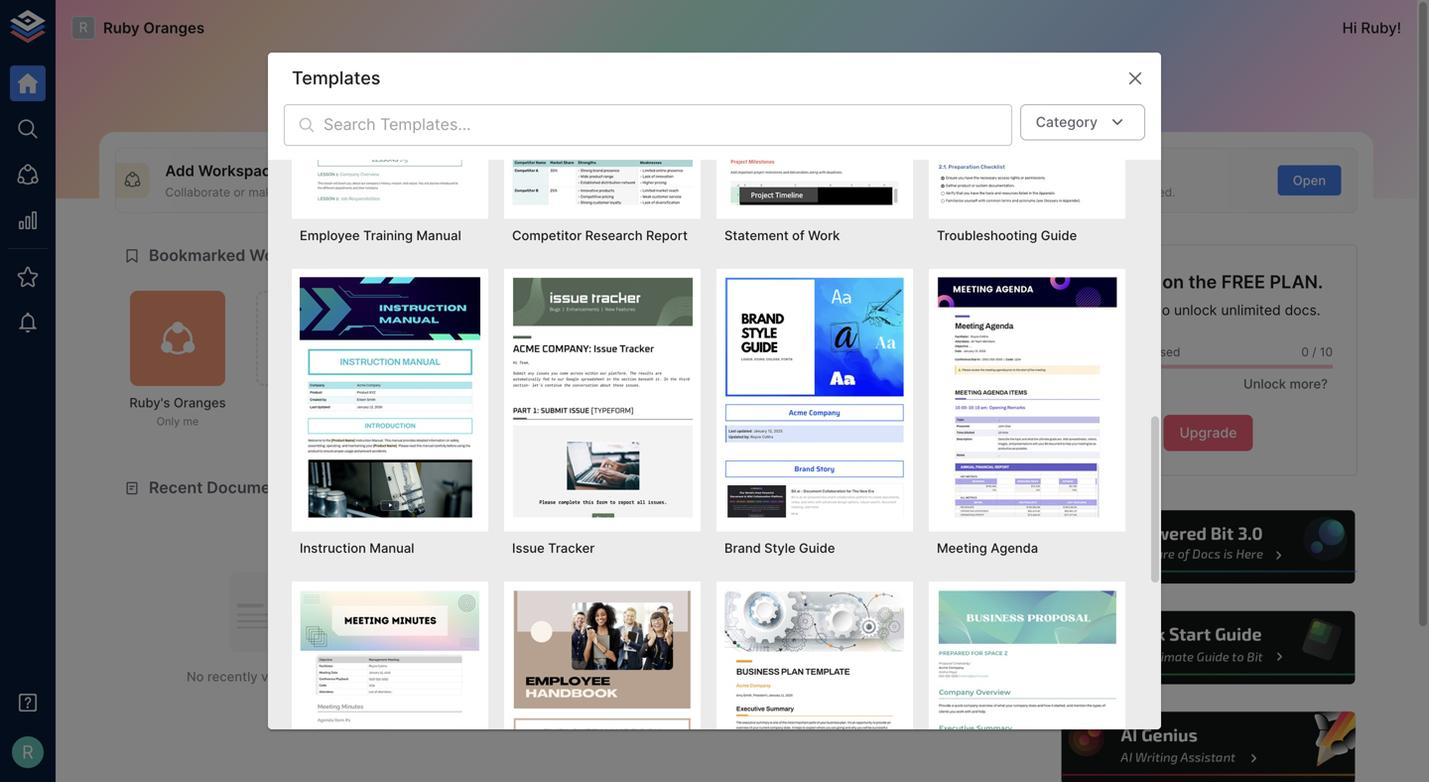 Task type: vqa. For each thing, say whether or not it's contained in the screenshot.


Task type: locate. For each thing, give the bounding box(es) containing it.
unlock more?
[[1244, 376, 1328, 392]]

ruby's right the created
[[620, 581, 658, 596]]

add inside add button
[[458, 173, 483, 188]]

1 vertical spatial guide
[[799, 540, 835, 556]]

docs. down plan.
[[1285, 302, 1321, 319]]

add inside add workspace collaborate or make it private.
[[165, 162, 195, 180]]

create inside template gallery create faster and get inspired.
[[1004, 185, 1042, 199]]

the
[[1189, 271, 1217, 293]]

0
[[1302, 345, 1309, 359]]

no
[[187, 669, 204, 684], [835, 669, 852, 684]]

troubleshooting guide
[[937, 228, 1077, 243]]

unlock
[[1174, 302, 1217, 319]]

workspace up the make
[[198, 162, 279, 180]]

bookmark workspace button
[[256, 291, 351, 386]]

0 vertical spatial documents
[[1084, 345, 1148, 359]]

bookmarked workspaces
[[149, 246, 345, 265]]

free
[[1222, 271, 1265, 293]]

you are on the free plan. upgrade to unlock unlimited docs.
[[1094, 271, 1323, 319]]

anderson
[[513, 581, 570, 596]]

2 vertical spatial oranges
[[661, 581, 710, 596]]

1 vertical spatial oranges
[[174, 395, 226, 410]]

instruction manual image
[[300, 277, 480, 518]]

style
[[764, 540, 796, 556]]

or right doc
[[717, 185, 729, 199]]

0 vertical spatial help image
[[1059, 508, 1358, 587]]

0 vertical spatial docs.
[[1285, 302, 1321, 319]]

0 vertical spatial r
[[79, 19, 88, 36]]

0 horizontal spatial ruby's
[[129, 395, 170, 410]]

1 vertical spatial help image
[[1059, 608, 1358, 687]]

0 horizontal spatial upgrade
[[1096, 302, 1153, 319]]

ruby for ruby anderson created ruby's oranges workspace
[[481, 581, 511, 596]]

0 horizontal spatial documents
[[207, 478, 295, 497]]

documents
[[1084, 345, 1148, 359], [207, 478, 295, 497]]

2 or from the left
[[717, 185, 729, 199]]

1 vertical spatial of
[[792, 228, 805, 243]]

of left work
[[792, 228, 805, 243]]

no for recent
[[187, 669, 204, 684]]

1 vertical spatial manual
[[370, 540, 414, 556]]

help image
[[1059, 508, 1358, 587], [1059, 608, 1358, 687], [1059, 709, 1358, 782]]

inspired.
[[1128, 185, 1176, 199]]

workspace up today
[[464, 478, 550, 497]]

0 horizontal spatial r
[[22, 741, 34, 763]]

agenda
[[991, 540, 1038, 556]]

open button
[[1278, 165, 1341, 196]]

guide right style
[[799, 540, 835, 556]]

!
[[1397, 19, 1402, 37]]

or left the make
[[234, 185, 245, 199]]

competitor research report
[[512, 228, 688, 243]]

oranges for ruby oranges
[[143, 19, 205, 37]]

ruby for ruby oranges
[[103, 19, 140, 37]]

instruction
[[300, 540, 366, 556]]

statement
[[725, 228, 789, 243]]

0 horizontal spatial add
[[165, 162, 195, 180]]

3 help image from the top
[[1059, 709, 1358, 782]]

bookmarked
[[149, 246, 245, 265]]

1 horizontal spatial ruby
[[481, 581, 511, 596]]

doc
[[693, 185, 714, 199]]

brand style guide
[[725, 540, 835, 556]]

1 horizontal spatial workspace
[[481, 598, 543, 612]]

1 help image from the top
[[1059, 508, 1358, 587]]

manual right training
[[416, 228, 461, 243]]

report
[[646, 228, 688, 243]]

r
[[79, 19, 88, 36], [22, 741, 34, 763]]

0 horizontal spatial workspace
[[198, 162, 279, 180]]

favorited
[[849, 478, 922, 497]]

docs.
[[1285, 302, 1321, 319], [309, 669, 342, 684]]

only
[[157, 415, 180, 428]]

any
[[626, 185, 646, 199]]

hi ruby !
[[1343, 19, 1402, 37]]

upgrade down unlock more? button
[[1180, 425, 1237, 441]]

workspace
[[276, 355, 332, 368], [481, 598, 543, 612]]

ruby's up only
[[129, 395, 170, 410]]

ruby's inside 'ruby anderson created ruby's oranges workspace'
[[620, 581, 658, 596]]

make
[[248, 185, 279, 199]]

0 horizontal spatial docs.
[[309, 669, 342, 684]]

1 horizontal spatial r
[[79, 19, 88, 36]]

oranges inside ruby's oranges only me
[[174, 395, 226, 410]]

0 horizontal spatial workspace
[[276, 355, 332, 368]]

0 horizontal spatial no
[[187, 669, 204, 684]]

oranges for ruby's oranges only me
[[174, 395, 226, 410]]

of inside create document create any type of doc or wiki.
[[678, 185, 689, 199]]

1 vertical spatial workspace
[[464, 478, 550, 497]]

meeting agenda
[[937, 540, 1038, 556]]

template
[[1004, 162, 1071, 180]]

statement of work
[[725, 228, 840, 243]]

1 horizontal spatial add
[[458, 173, 483, 188]]

1 horizontal spatial docs.
[[1285, 302, 1321, 319]]

docs. inside you are on the free plan. upgrade to unlock unlimited docs.
[[1285, 302, 1321, 319]]

1 vertical spatial ruby's
[[620, 581, 658, 596]]

/
[[1312, 345, 1317, 359]]

upgrade
[[1096, 302, 1153, 319], [1180, 425, 1237, 441]]

1 horizontal spatial guide
[[1041, 228, 1077, 243]]

no for recently
[[835, 669, 852, 684]]

templates
[[292, 67, 381, 89]]

1 horizontal spatial documents
[[1084, 345, 1148, 359]]

0 vertical spatial workspace
[[276, 355, 332, 368]]

1 horizontal spatial no
[[835, 669, 852, 684]]

upgrade inside 'upgrade' button
[[1180, 425, 1237, 441]]

of inside templates dialog
[[792, 228, 805, 243]]

0 vertical spatial of
[[678, 185, 689, 199]]

1 or from the left
[[234, 185, 245, 199]]

r button
[[6, 731, 50, 774]]

0 vertical spatial ruby's
[[129, 395, 170, 410]]

ruby inside 'ruby anderson created ruby's oranges workspace'
[[481, 581, 511, 596]]

documents left used
[[1084, 345, 1148, 359]]

are
[[1131, 271, 1158, 293]]

0 vertical spatial manual
[[416, 228, 461, 243]]

found.
[[913, 669, 953, 684]]

1 horizontal spatial or
[[717, 185, 729, 199]]

meeting agenda image
[[937, 277, 1118, 518]]

hi
[[1343, 19, 1357, 37]]

competitor research report image
[[512, 0, 693, 205]]

2 vertical spatial help image
[[1059, 709, 1358, 782]]

1 no from the left
[[187, 669, 204, 684]]

1 vertical spatial workspace
[[481, 598, 543, 612]]

upgrade down you
[[1096, 302, 1153, 319]]

of
[[678, 185, 689, 199], [792, 228, 805, 243]]

no left favorites
[[835, 669, 852, 684]]

oranges
[[143, 19, 205, 37], [174, 395, 226, 410], [661, 581, 710, 596]]

docs. right the viewed
[[309, 669, 342, 684]]

0 horizontal spatial guide
[[799, 540, 835, 556]]

add workspace collaborate or make it private.
[[165, 162, 335, 199]]

training
[[363, 228, 413, 243]]

workspace inside button
[[276, 355, 332, 368]]

unlock more? button
[[1233, 369, 1333, 399]]

workspaces
[[249, 246, 345, 265]]

workspace down the anderson
[[481, 598, 543, 612]]

1 vertical spatial documents
[[207, 478, 295, 497]]

of left doc
[[678, 185, 689, 199]]

business proposal image
[[937, 589, 1118, 782]]

workspace
[[198, 162, 279, 180], [464, 478, 550, 497]]

manual right instruction at the left bottom of the page
[[370, 540, 414, 556]]

or
[[234, 185, 245, 199], [717, 185, 729, 199]]

guide down the faster
[[1041, 228, 1077, 243]]

0 horizontal spatial ruby
[[103, 19, 140, 37]]

0 horizontal spatial of
[[678, 185, 689, 199]]

recently
[[207, 669, 258, 684]]

1 horizontal spatial ruby's
[[620, 581, 658, 596]]

0 vertical spatial oranges
[[143, 19, 205, 37]]

get
[[1106, 185, 1124, 199]]

oranges inside 'ruby anderson created ruby's oranges workspace'
[[661, 581, 710, 596]]

1 vertical spatial r
[[22, 741, 34, 763]]

0 horizontal spatial or
[[234, 185, 245, 199]]

instruction manual
[[300, 540, 414, 556]]

manual
[[416, 228, 461, 243], [370, 540, 414, 556]]

0 vertical spatial workspace
[[198, 162, 279, 180]]

2 horizontal spatial ruby
[[1361, 19, 1397, 37]]

create document create any type of doc or wiki.
[[585, 162, 757, 199]]

add for add
[[458, 173, 483, 188]]

2 no from the left
[[835, 669, 852, 684]]

1 horizontal spatial upgrade
[[1180, 425, 1237, 441]]

guide
[[1041, 228, 1077, 243], [799, 540, 835, 556]]

no left 'recently'
[[187, 669, 204, 684]]

open
[[1293, 173, 1326, 188]]

created
[[573, 581, 616, 596]]

0 vertical spatial upgrade
[[1096, 302, 1153, 319]]

1 vertical spatial upgrade
[[1180, 425, 1237, 441]]

upgrade inside you are on the free plan. upgrade to unlock unlimited docs.
[[1096, 302, 1153, 319]]

research
[[585, 228, 643, 243]]

1 horizontal spatial of
[[792, 228, 805, 243]]

r inside button
[[22, 741, 34, 763]]

documents used
[[1084, 345, 1181, 359]]

ruby's oranges only me
[[129, 395, 226, 428]]

issue
[[512, 540, 545, 556]]

documents right recent
[[207, 478, 295, 497]]

ruby
[[103, 19, 140, 37], [1361, 19, 1397, 37], [481, 581, 511, 596]]

workspace down bookmark on the left of page
[[276, 355, 332, 368]]

add for add workspace collaborate or make it private.
[[165, 162, 195, 180]]



Task type: describe. For each thing, give the bounding box(es) containing it.
meeting minutes image
[[300, 589, 480, 782]]

business plan image
[[725, 589, 905, 782]]

meeting
[[937, 540, 987, 556]]

employee training manual
[[300, 228, 461, 243]]

templates dialog
[[268, 0, 1161, 782]]

employee handbook image
[[512, 589, 693, 782]]

viewed
[[261, 669, 305, 684]]

today
[[450, 524, 487, 539]]

10
[[1320, 345, 1333, 359]]

and
[[1081, 185, 1103, 199]]

Search Templates... text field
[[324, 104, 1012, 146]]

recent documents
[[149, 478, 295, 497]]

recently favorited
[[778, 478, 922, 497]]

or inside add workspace collaborate or make it private.
[[234, 185, 245, 199]]

activities
[[554, 478, 626, 497]]

or inside create document create any type of doc or wiki.
[[717, 185, 729, 199]]

to
[[1157, 302, 1170, 319]]

brand style guide image
[[725, 277, 905, 518]]

wiki.
[[732, 185, 757, 199]]

template gallery create faster and get inspired.
[[1004, 162, 1176, 199]]

document
[[637, 162, 711, 180]]

brand
[[725, 540, 761, 556]]

ruby oranges
[[103, 19, 205, 37]]

2 help image from the top
[[1059, 608, 1358, 687]]

workspace activities
[[464, 478, 626, 497]]

issue tracker
[[512, 540, 595, 556]]

tracker
[[548, 540, 595, 556]]

workspace inside 'ruby anderson created ruby's oranges workspace'
[[481, 598, 543, 612]]

ruby anderson created ruby's oranges workspace
[[481, 581, 710, 612]]

1 horizontal spatial manual
[[416, 228, 461, 243]]

bookmark
[[278, 340, 330, 353]]

troubleshooting
[[937, 228, 1038, 243]]

you
[[1094, 271, 1126, 293]]

recently
[[778, 478, 846, 497]]

troubleshooting guide image
[[937, 0, 1118, 205]]

category
[[1036, 113, 1098, 130]]

0 / 10
[[1302, 345, 1333, 359]]

used
[[1151, 345, 1181, 359]]

1 vertical spatial docs.
[[309, 669, 342, 684]]

0 horizontal spatial manual
[[370, 540, 414, 556]]

unlimited
[[1221, 302, 1281, 319]]

employee training manual image
[[300, 0, 480, 205]]

1 horizontal spatial workspace
[[464, 478, 550, 497]]

create inside button
[[869, 173, 911, 188]]

more?
[[1290, 376, 1328, 392]]

0 vertical spatial guide
[[1041, 228, 1077, 243]]

bookmark workspace
[[276, 340, 332, 368]]

plan.
[[1270, 271, 1323, 293]]

employee
[[300, 228, 360, 243]]

issue tracker image
[[512, 277, 693, 518]]

category button
[[1020, 104, 1145, 140]]

statement of work image
[[725, 0, 905, 205]]

ruby's oranges link
[[620, 581, 710, 596]]

no favorites found.
[[835, 669, 953, 684]]

create button
[[858, 165, 922, 196]]

it
[[282, 185, 289, 199]]

no recently viewed docs.
[[187, 669, 342, 684]]

ruby's inside ruby's oranges only me
[[129, 395, 170, 410]]

add button
[[439, 165, 502, 196]]

private.
[[293, 185, 335, 199]]

faster
[[1045, 185, 1078, 199]]

on
[[1162, 271, 1184, 293]]

upgrade button
[[1164, 415, 1253, 451]]

gallery
[[1075, 162, 1126, 180]]

recent
[[149, 478, 203, 497]]

workspace inside add workspace collaborate or make it private.
[[198, 162, 279, 180]]

collaborate
[[165, 185, 230, 199]]

favorites
[[856, 669, 910, 684]]

competitor
[[512, 228, 582, 243]]

type
[[649, 185, 674, 199]]

work
[[808, 228, 840, 243]]

me
[[183, 415, 199, 428]]



